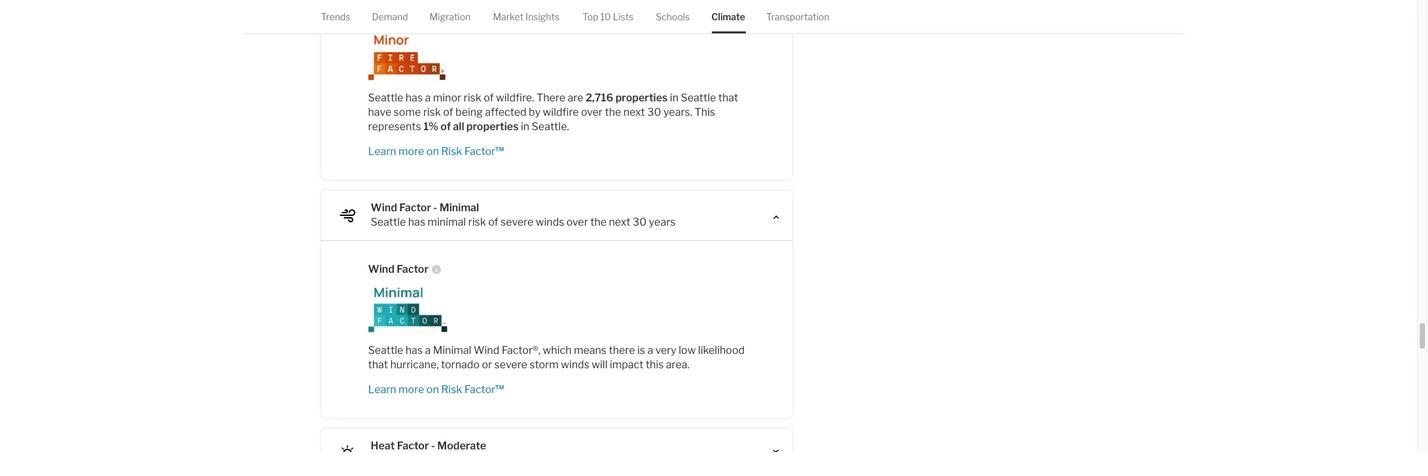 Task type: locate. For each thing, give the bounding box(es) containing it.
1 vertical spatial winds
[[561, 359, 590, 371]]

30 left years
[[633, 216, 647, 228]]

risk down tornado
[[441, 383, 462, 396]]

learn more on risk factor™ for a minimal
[[368, 383, 504, 396]]

learn more on risk factor™ down 1%
[[368, 145, 504, 158]]

2 vertical spatial risk
[[468, 216, 486, 228]]

some
[[394, 106, 421, 118]]

a for minor
[[425, 91, 431, 104]]

risk up being
[[464, 91, 482, 104]]

minimal up tornado
[[433, 344, 472, 357]]

factor for fire factor
[[390, 10, 422, 23]]

-
[[434, 201, 438, 214], [431, 440, 435, 452]]

the inside wind factor - minimal seattle has minimal risk of severe winds over the next 30 years
[[591, 216, 607, 228]]

2 factor™ from the top
[[465, 383, 504, 396]]

seattle has a minimal
[[368, 344, 472, 357]]

1 vertical spatial that
[[368, 359, 388, 371]]

wind
[[371, 201, 397, 214], [368, 263, 395, 275], [474, 344, 500, 357]]

- up minimal
[[434, 201, 438, 214]]

factor
[[390, 10, 422, 23], [400, 201, 431, 214], [397, 263, 429, 275], [397, 440, 429, 452]]

1 learn from the top
[[368, 145, 397, 158]]

market insights link
[[493, 0, 560, 34]]

climate link
[[712, 0, 746, 34]]

30 inside that have some risk of being affected by wildfire over the next 30 years. this represents
[[648, 106, 661, 118]]

factor™ down or
[[465, 383, 504, 396]]

represents
[[368, 120, 421, 133]]

1 horizontal spatial that
[[719, 91, 739, 104]]

years
[[649, 216, 676, 228]]

of right minimal
[[488, 216, 499, 228]]

of
[[484, 91, 494, 104], [443, 106, 453, 118], [441, 120, 451, 133], [488, 216, 499, 228]]

of left "all" at the left top of the page
[[441, 120, 451, 133]]

risk
[[441, 145, 462, 158], [441, 383, 462, 396]]

there
[[609, 344, 635, 357]]

top
[[583, 11, 599, 22]]

wind inside wind factor®, which means there is a very low likelihood that hurricane, tornado or severe storm winds will impact this area.
[[474, 344, 500, 357]]

0 vertical spatial factor™
[[465, 145, 504, 158]]

learn
[[368, 145, 397, 158], [368, 383, 397, 396]]

factor inside wind factor - minimal seattle has minimal risk of severe winds over the next 30 years
[[400, 201, 431, 214]]

0 vertical spatial over
[[581, 106, 603, 118]]

1 vertical spatial more
[[399, 383, 424, 396]]

minimal inside wind factor - minimal seattle has minimal risk of severe winds over the next 30 years
[[440, 201, 479, 214]]

on down 1%
[[427, 145, 439, 158]]

a left minor
[[425, 91, 431, 104]]

1 vertical spatial next
[[609, 216, 631, 228]]

seattle up "this" on the top
[[681, 91, 716, 104]]

more down represents on the left of the page
[[399, 145, 424, 158]]

1 vertical spatial wind
[[368, 263, 395, 275]]

next left years.
[[624, 106, 645, 118]]

learn more on risk factor™ link down "."
[[368, 145, 745, 159]]

a right 'is'
[[648, 344, 653, 357]]

0 vertical spatial on
[[427, 145, 439, 158]]

0 vertical spatial more
[[399, 145, 424, 158]]

over inside wind factor - minimal seattle has minimal risk of severe winds over the next 30 years
[[567, 216, 588, 228]]

factor down minimal
[[397, 263, 429, 275]]

1 vertical spatial risk
[[423, 106, 441, 118]]

0 vertical spatial the
[[605, 106, 621, 118]]

has up some
[[406, 91, 423, 104]]

2 vertical spatial has
[[406, 344, 423, 357]]

of up 'affected'
[[484, 91, 494, 104]]

2 on from the top
[[427, 383, 439, 396]]

are
[[568, 91, 584, 104]]

top 10 lists link
[[583, 0, 634, 34]]

has
[[406, 91, 423, 104], [408, 216, 426, 228], [406, 344, 423, 357]]

wildfire.
[[496, 91, 535, 104]]

0 vertical spatial next
[[624, 106, 645, 118]]

1%
[[424, 120, 439, 133]]

0 vertical spatial 30
[[648, 106, 661, 118]]

1% of all properties in seattle .
[[424, 120, 569, 133]]

minimal up minimal
[[440, 201, 479, 214]]

risk inside that have some risk of being affected by wildfire over the next 30 years. this represents
[[423, 106, 441, 118]]

in down by
[[521, 120, 530, 133]]

seattle up wind factor
[[371, 216, 406, 228]]

risk down "all" at the left top of the page
[[441, 145, 462, 158]]

next
[[624, 106, 645, 118], [609, 216, 631, 228]]

- for minimal
[[434, 201, 438, 214]]

over
[[581, 106, 603, 118], [567, 216, 588, 228]]

10
[[601, 11, 611, 22]]

factor™ for a minimal
[[465, 383, 504, 396]]

the
[[605, 106, 621, 118], [591, 216, 607, 228]]

factor™ for a minor
[[465, 145, 504, 158]]

risk right minimal
[[468, 216, 486, 228]]

1 vertical spatial has
[[408, 216, 426, 228]]

0 horizontal spatial 30
[[633, 216, 647, 228]]

1 vertical spatial severe
[[495, 359, 528, 371]]

that have some risk of being affected by wildfire over the next 30 years. this represents
[[368, 91, 739, 133]]

the left years
[[591, 216, 607, 228]]

1 risk from the top
[[441, 145, 462, 158]]

wind inside wind factor - minimal seattle has minimal risk of severe winds over the next 30 years
[[371, 201, 397, 214]]

1 vertical spatial learn more on risk factor™ link
[[368, 383, 745, 397]]

1 learn more on risk factor™ from the top
[[368, 145, 504, 158]]

0 vertical spatial severe
[[501, 216, 534, 228]]

properties
[[616, 91, 668, 104], [467, 120, 519, 133]]

1 vertical spatial minimal
[[433, 344, 472, 357]]

all
[[453, 120, 464, 133]]

0 horizontal spatial that
[[368, 359, 388, 371]]

0 vertical spatial wind
[[371, 201, 397, 214]]

factor™ down 1% of all properties in seattle .
[[465, 145, 504, 158]]

trends
[[321, 11, 351, 22]]

years.
[[664, 106, 693, 118]]

- for moderate
[[431, 440, 435, 452]]

fire factor score logo image
[[368, 35, 745, 80]]

on down hurricane,
[[427, 383, 439, 396]]

- inside wind factor - minimal seattle has minimal risk of severe winds over the next 30 years
[[434, 201, 438, 214]]

learn more on risk factor™
[[368, 145, 504, 158], [368, 383, 504, 396]]

- left moderate
[[431, 440, 435, 452]]

0 vertical spatial risk
[[441, 145, 462, 158]]

properties down 'affected'
[[467, 120, 519, 133]]

wildfire
[[543, 106, 579, 118]]

2 more from the top
[[399, 383, 424, 396]]

of down minor
[[443, 106, 453, 118]]

learn more on risk factor™ link for a minor
[[368, 145, 745, 159]]

1 vertical spatial learn more on risk factor™
[[368, 383, 504, 396]]

factor™
[[465, 145, 504, 158], [465, 383, 504, 396]]

low
[[679, 344, 696, 357]]

more
[[399, 145, 424, 158], [399, 383, 424, 396]]

learn down hurricane,
[[368, 383, 397, 396]]

factor right heat
[[397, 440, 429, 452]]

factor up minimal
[[400, 201, 431, 214]]

1 vertical spatial -
[[431, 440, 435, 452]]

on
[[427, 145, 439, 158], [427, 383, 439, 396]]

1 factor™ from the top
[[465, 145, 504, 158]]

2 learn more on risk factor™ from the top
[[368, 383, 504, 396]]

has left minimal
[[408, 216, 426, 228]]

1 vertical spatial the
[[591, 216, 607, 228]]

of inside wind factor - minimal seattle has minimal risk of severe winds over the next 30 years
[[488, 216, 499, 228]]

schools link
[[656, 0, 690, 34]]

will
[[592, 359, 608, 371]]

learn more on risk factor™ link down storm
[[368, 383, 745, 397]]

0 vertical spatial -
[[434, 201, 438, 214]]

climate
[[712, 11, 746, 22]]

1 learn more on risk factor™ link from the top
[[368, 145, 745, 159]]

wind factor
[[368, 263, 429, 275]]

has up hurricane,
[[406, 344, 423, 357]]

wind factor®, which means there is a very low likelihood that hurricane, tornado or severe storm winds will impact this area.
[[368, 344, 745, 371]]

1 on from the top
[[427, 145, 439, 158]]

1 horizontal spatial 30
[[648, 106, 661, 118]]

0 vertical spatial risk
[[464, 91, 482, 104]]

tornado
[[441, 359, 480, 371]]

learn more on risk factor™ link
[[368, 145, 745, 159], [368, 383, 745, 397]]

severe
[[501, 216, 534, 228], [495, 359, 528, 371]]

1 vertical spatial risk
[[441, 383, 462, 396]]

1 horizontal spatial properties
[[616, 91, 668, 104]]

30 left years.
[[648, 106, 661, 118]]

factor for wind factor
[[397, 263, 429, 275]]

2 risk from the top
[[441, 383, 462, 396]]

1 more from the top
[[399, 145, 424, 158]]

heat factor - moderate
[[371, 440, 486, 452]]

severe inside wind factor - minimal seattle has minimal risk of severe winds over the next 30 years
[[501, 216, 534, 228]]

0 horizontal spatial in
[[521, 120, 530, 133]]

impact
[[610, 359, 644, 371]]

that
[[719, 91, 739, 104], [368, 359, 388, 371]]

0 vertical spatial learn
[[368, 145, 397, 158]]

properties up years.
[[616, 91, 668, 104]]

a
[[425, 91, 431, 104], [425, 344, 431, 357], [648, 344, 653, 357]]

learn down represents on the left of the page
[[368, 145, 397, 158]]

likelihood
[[698, 344, 745, 357]]

0 vertical spatial minimal
[[440, 201, 479, 214]]

that inside wind factor®, which means there is a very low likelihood that hurricane, tornado or severe storm winds will impact this area.
[[368, 359, 388, 371]]

1 vertical spatial on
[[427, 383, 439, 396]]

2 learn more on risk factor™ link from the top
[[368, 383, 745, 397]]

the down 2,716
[[605, 106, 621, 118]]

market
[[493, 11, 524, 22]]

minimal
[[428, 216, 466, 228]]

risk for a minimal
[[441, 383, 462, 396]]

learn more on risk factor™ link for a minimal
[[368, 383, 745, 397]]

1 horizontal spatial in
[[670, 91, 679, 104]]

minimal
[[440, 201, 479, 214], [433, 344, 472, 357]]

very
[[656, 344, 677, 357]]

minimal for -
[[440, 201, 479, 214]]

1 vertical spatial properties
[[467, 120, 519, 133]]

more down hurricane,
[[399, 383, 424, 396]]

a inside wind factor®, which means there is a very low likelihood that hurricane, tornado or severe storm winds will impact this area.
[[648, 344, 653, 357]]

seattle has a minor risk of wildfire. there are 2,716 properties in seattle
[[368, 91, 716, 104]]

1 vertical spatial over
[[567, 216, 588, 228]]

0 vertical spatial learn more on risk factor™ link
[[368, 145, 745, 159]]

1 vertical spatial learn
[[368, 383, 397, 396]]

in up years.
[[670, 91, 679, 104]]

0 vertical spatial has
[[406, 91, 423, 104]]

on for a minor
[[427, 145, 439, 158]]

which
[[543, 344, 572, 357]]

1 vertical spatial 30
[[633, 216, 647, 228]]

seattle
[[368, 91, 403, 104], [681, 91, 716, 104], [532, 120, 567, 133], [371, 216, 406, 228], [368, 344, 403, 357]]

transportation
[[767, 11, 830, 22]]

1 vertical spatial in
[[521, 120, 530, 133]]

2 vertical spatial wind
[[474, 344, 500, 357]]

migration link
[[430, 0, 471, 34]]

affected
[[485, 106, 527, 118]]

by
[[529, 106, 541, 118]]

next left years
[[609, 216, 631, 228]]

learn for a minimal
[[368, 383, 397, 396]]

wind for wind factor®, which means there is a very low likelihood that hurricane, tornado or severe storm winds will impact this area.
[[474, 344, 500, 357]]

winds inside wind factor - minimal seattle has minimal risk of severe winds over the next 30 years
[[536, 216, 565, 228]]

winds
[[536, 216, 565, 228], [561, 359, 590, 371]]

in
[[670, 91, 679, 104], [521, 120, 530, 133]]

0 vertical spatial that
[[719, 91, 739, 104]]

wind for wind factor - minimal seattle has minimal risk of severe winds over the next 30 years
[[371, 201, 397, 214]]

market insights
[[493, 11, 560, 22]]

0 vertical spatial in
[[670, 91, 679, 104]]

factor right fire
[[390, 10, 422, 23]]

0 vertical spatial winds
[[536, 216, 565, 228]]

0 vertical spatial learn more on risk factor™
[[368, 145, 504, 158]]

this
[[695, 106, 716, 118]]

a up hurricane,
[[425, 344, 431, 357]]

learn more on risk factor™ down hurricane,
[[368, 383, 504, 396]]

risk
[[464, 91, 482, 104], [423, 106, 441, 118], [468, 216, 486, 228]]

schools
[[656, 11, 690, 22]]

means
[[574, 344, 607, 357]]

2 learn from the top
[[368, 383, 397, 396]]

risk up 1%
[[423, 106, 441, 118]]

heat
[[371, 440, 395, 452]]

1 vertical spatial factor™
[[465, 383, 504, 396]]

30
[[648, 106, 661, 118], [633, 216, 647, 228]]



Task type: describe. For each thing, give the bounding box(es) containing it.
seattle up have
[[368, 91, 403, 104]]

or
[[482, 359, 492, 371]]

has for minimal
[[406, 344, 423, 357]]

migration
[[430, 11, 471, 22]]

0 horizontal spatial properties
[[467, 120, 519, 133]]

wind factor - minimal seattle has minimal risk of severe winds over the next 30 years
[[371, 201, 676, 228]]

there
[[537, 91, 566, 104]]

more for a minimal
[[399, 383, 424, 396]]

minimal for a
[[433, 344, 472, 357]]

has for minor
[[406, 91, 423, 104]]

next inside wind factor - minimal seattle has minimal risk of severe winds over the next 30 years
[[609, 216, 631, 228]]

factor for wind factor - minimal seattle has minimal risk of severe winds over the next 30 years
[[400, 201, 431, 214]]

trends link
[[321, 0, 351, 34]]

seattle up hurricane,
[[368, 344, 403, 357]]

that inside that have some risk of being affected by wildfire over the next 30 years. this represents
[[719, 91, 739, 104]]

risk inside wind factor - minimal seattle has minimal risk of severe winds over the next 30 years
[[468, 216, 486, 228]]

insights
[[526, 11, 560, 22]]

over inside that have some risk of being affected by wildfire over the next 30 years. this represents
[[581, 106, 603, 118]]

factor®,
[[502, 344, 541, 357]]

factor for heat factor - moderate
[[397, 440, 429, 452]]

is
[[638, 344, 645, 357]]

the inside that have some risk of being affected by wildfire over the next 30 years. this represents
[[605, 106, 621, 118]]

severe inside wind factor®, which means there is a very low likelihood that hurricane, tornado or severe storm winds will impact this area.
[[495, 359, 528, 371]]

demand link
[[372, 0, 408, 34]]

transportation link
[[767, 0, 830, 34]]

top 10 lists
[[583, 11, 634, 22]]

area.
[[666, 359, 690, 371]]

seattle down the wildfire
[[532, 120, 567, 133]]

30 inside wind factor - minimal seattle has minimal risk of severe winds over the next 30 years
[[633, 216, 647, 228]]

wind factor score logo image
[[368, 287, 745, 333]]

winds inside wind factor®, which means there is a very low likelihood that hurricane, tornado or severe storm winds will impact this area.
[[561, 359, 590, 371]]

learn for a minor
[[368, 145, 397, 158]]

this
[[646, 359, 664, 371]]

risk for a minor
[[441, 145, 462, 158]]

hurricane,
[[390, 359, 439, 371]]

learn more on risk factor™ for a minor
[[368, 145, 504, 158]]

wind for wind factor
[[368, 263, 395, 275]]

demand
[[372, 11, 408, 22]]

of inside that have some risk of being affected by wildfire over the next 30 years. this represents
[[443, 106, 453, 118]]

has inside wind factor - minimal seattle has minimal risk of severe winds over the next 30 years
[[408, 216, 426, 228]]

2,716
[[586, 91, 614, 104]]

minor
[[433, 91, 462, 104]]

0 vertical spatial properties
[[616, 91, 668, 104]]

have
[[368, 106, 392, 118]]

a for minimal
[[425, 344, 431, 357]]

lists
[[613, 11, 634, 22]]

moderate
[[437, 440, 486, 452]]

storm
[[530, 359, 559, 371]]

being
[[456, 106, 483, 118]]

next inside that have some risk of being affected by wildfire over the next 30 years. this represents
[[624, 106, 645, 118]]

on for a minimal
[[427, 383, 439, 396]]

.
[[567, 120, 569, 133]]

seattle inside wind factor - minimal seattle has minimal risk of severe winds over the next 30 years
[[371, 216, 406, 228]]

fire
[[368, 10, 388, 23]]

more for a minor
[[399, 145, 424, 158]]

fire factor
[[368, 10, 422, 23]]



Task type: vqa. For each thing, say whether or not it's contained in the screenshot.
Wind
yes



